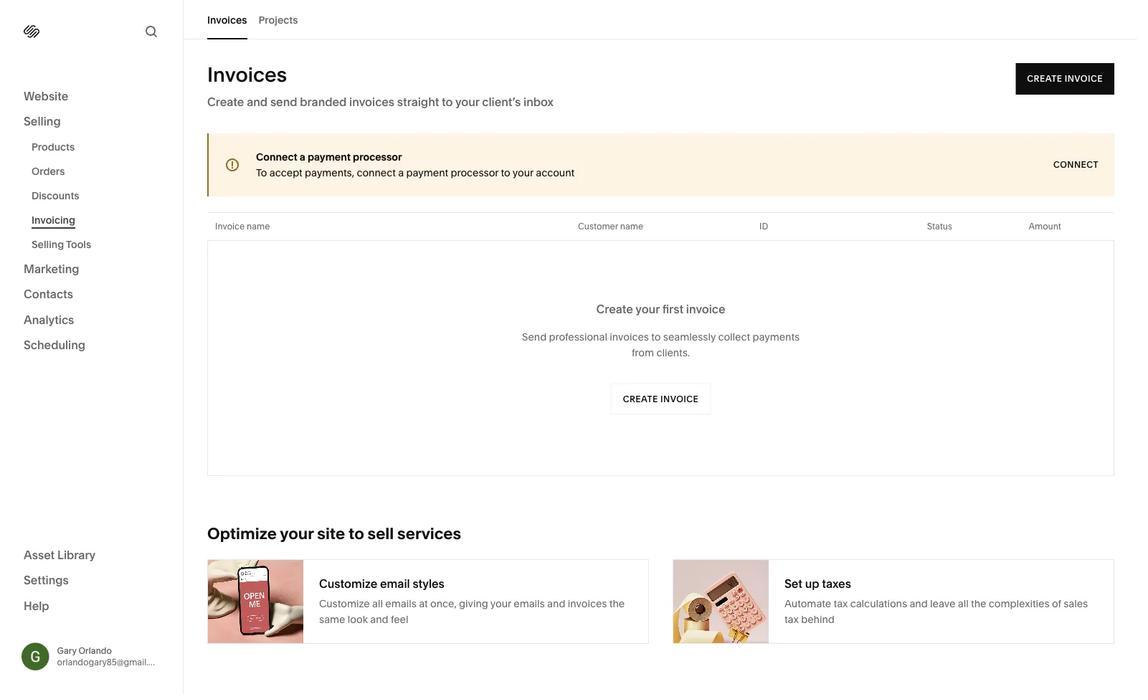 Task type: vqa. For each thing, say whether or not it's contained in the screenshot.
Gary
yes



Task type: describe. For each thing, give the bounding box(es) containing it.
analytics
[[24, 313, 74, 327]]

contacts link
[[24, 287, 159, 303]]

selling tools
[[32, 238, 91, 251]]

website
[[24, 89, 68, 103]]

orders link
[[32, 159, 167, 184]]

gary
[[57, 646, 76, 656]]

tools
[[66, 238, 91, 251]]

selling for selling tools
[[32, 238, 64, 251]]

asset library link
[[24, 547, 159, 564]]

selling tools link
[[32, 232, 167, 257]]

marketing link
[[24, 261, 159, 278]]

orders
[[32, 165, 65, 177]]

marketing
[[24, 262, 79, 276]]

selling for selling
[[24, 114, 61, 128]]

analytics link
[[24, 312, 159, 329]]

settings link
[[24, 573, 159, 590]]

selling link
[[24, 114, 159, 131]]

products link
[[32, 135, 167, 159]]

asset library
[[24, 548, 96, 562]]

products
[[32, 141, 75, 153]]



Task type: locate. For each thing, give the bounding box(es) containing it.
help
[[24, 599, 49, 613]]

contacts
[[24, 287, 73, 301]]

1 vertical spatial selling
[[32, 238, 64, 251]]

selling
[[24, 114, 61, 128], [32, 238, 64, 251]]

settings
[[24, 573, 69, 587]]

scheduling
[[24, 338, 85, 352]]

selling inside "link"
[[32, 238, 64, 251]]

library
[[57, 548, 96, 562]]

selling down website
[[24, 114, 61, 128]]

asset
[[24, 548, 55, 562]]

orlandogary85@gmail.com
[[57, 657, 167, 667]]

scheduling link
[[24, 337, 159, 354]]

invoicing
[[32, 214, 75, 226]]

orlando
[[78, 646, 112, 656]]

0 vertical spatial selling
[[24, 114, 61, 128]]

selling up marketing
[[32, 238, 64, 251]]

invoicing link
[[32, 208, 167, 232]]

help link
[[24, 598, 49, 614]]

gary orlando orlandogary85@gmail.com
[[57, 646, 167, 667]]

website link
[[24, 88, 159, 105]]

discounts link
[[32, 184, 167, 208]]

discounts
[[32, 190, 79, 202]]



